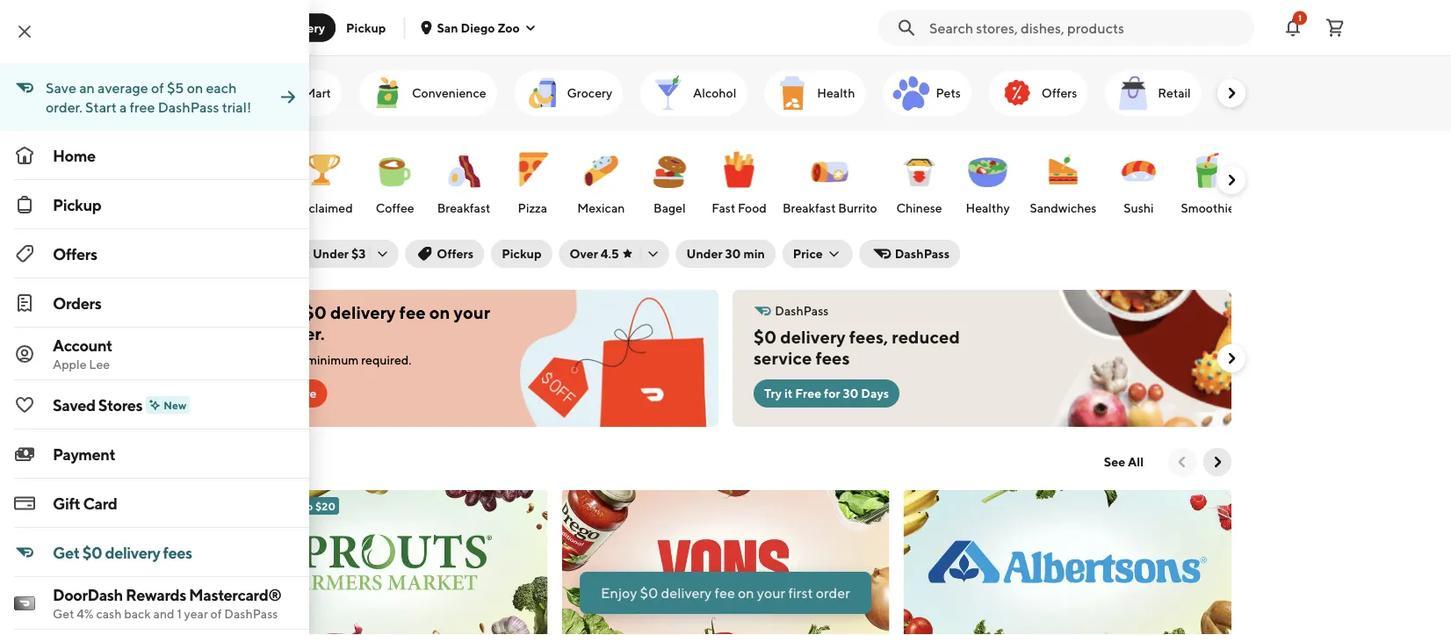 Task type: vqa. For each thing, say whether or not it's contained in the screenshot.
the top 'Delivery'
yes



Task type: locate. For each thing, give the bounding box(es) containing it.
$5
[[167, 80, 184, 96], [241, 353, 256, 367]]

1 left 0 items, open order cart icon
[[1299, 13, 1302, 23]]

enjoy inside enjoy a $0 delivery fee on your first order. $5 subtotal minimum required.
[[241, 302, 287, 323]]

1 horizontal spatial pickup button
[[491, 240, 552, 268]]

year
[[184, 607, 208, 621]]

1 horizontal spatial 30
[[843, 386, 859, 401]]

0 horizontal spatial offers link
[[0, 229, 309, 279]]

next button of carousel image up the smoothie
[[1223, 171, 1241, 189]]

order. down save
[[46, 99, 83, 116]]

orders link
[[0, 279, 309, 328]]

$0 inside $0 delivery fees, reduced service fees
[[754, 327, 777, 348]]

0 horizontal spatial $5
[[167, 80, 184, 96]]

1 horizontal spatial order.
[[277, 323, 325, 344]]

0 horizontal spatial breakfast
[[437, 201, 491, 215]]

pickup right "delivery" button
[[346, 20, 386, 35]]

30 left the min
[[725, 246, 741, 261]]

back
[[124, 607, 151, 621]]

diego
[[461, 20, 495, 35]]

0 vertical spatial next button of carousel image
[[1223, 84, 1241, 102]]

pickup button down pizza
[[491, 240, 552, 268]]

home
[[53, 146, 95, 165]]

0 vertical spatial your
[[454, 302, 490, 323]]

breakfast
[[437, 201, 491, 215], [783, 201, 836, 215]]

days
[[861, 386, 889, 401]]

0 vertical spatial pickup
[[346, 20, 386, 35]]

1 horizontal spatial 1
[[1299, 13, 1302, 23]]

dashpass inside save an average of $5 on each order. start a free dashpass trial!
[[158, 99, 219, 116]]

dashpass up service
[[775, 304, 829, 318]]

0 vertical spatial 1
[[1299, 13, 1302, 23]]

free
[[130, 99, 155, 116]]

save
[[46, 80, 76, 96]]

on inside enjoy a $0 delivery fee on your first order. $5 subtotal minimum required.
[[429, 302, 450, 323]]

and
[[153, 607, 174, 621]]

get up 'doordash' at the bottom
[[53, 543, 80, 562]]

catering image
[[1226, 72, 1268, 114]]

fee
[[399, 302, 426, 323], [715, 585, 735, 601]]

1 horizontal spatial your
[[757, 585, 786, 601]]

1 vertical spatial first
[[788, 585, 813, 601]]

grocery image
[[521, 72, 564, 114]]

1 vertical spatial $5
[[241, 353, 256, 367]]

pickup link
[[0, 180, 309, 229]]

1 horizontal spatial offers
[[437, 246, 474, 261]]

1 horizontal spatial on
[[429, 302, 450, 323]]

convenience link
[[359, 70, 497, 116]]

convenience
[[412, 86, 486, 100]]

close image
[[14, 21, 35, 42]]

2 vertical spatial pickup
[[502, 246, 542, 261]]

0 horizontal spatial 30
[[725, 246, 741, 261]]

0 horizontal spatial under
[[313, 246, 349, 261]]

dashpass button
[[860, 240, 960, 268]]

2 under from the left
[[687, 246, 723, 261]]

order. up subtotal
[[277, 323, 325, 344]]

delivery left fees:
[[230, 246, 278, 261]]

delivery inside button
[[278, 20, 325, 35]]

1 vertical spatial get
[[53, 607, 74, 621]]

get $0 delivery fees
[[53, 543, 192, 562]]

0 horizontal spatial of
[[151, 80, 164, 96]]

delivery up dashmart
[[278, 20, 325, 35]]

0 vertical spatial get
[[53, 543, 80, 562]]

on
[[187, 80, 203, 96], [429, 302, 450, 323], [738, 585, 754, 601]]

trial!
[[222, 99, 251, 116]]

1 vertical spatial on
[[429, 302, 450, 323]]

0 horizontal spatial enjoy
[[241, 302, 287, 323]]

0 vertical spatial of
[[151, 80, 164, 96]]

0 vertical spatial on
[[187, 80, 203, 96]]

health link
[[765, 70, 866, 116]]

1 get from the top
[[53, 543, 80, 562]]

0 horizontal spatial fee
[[399, 302, 426, 323]]

0 vertical spatial delivery
[[278, 20, 325, 35]]

4%
[[77, 607, 94, 621]]

0 horizontal spatial offers
[[53, 244, 97, 263]]

dashmart
[[276, 86, 331, 100]]

on inside save an average of $5 on each order. start a free dashpass trial!
[[187, 80, 203, 96]]

over
[[570, 246, 598, 261]]

30 right for
[[843, 386, 859, 401]]

on down offers button
[[429, 302, 450, 323]]

card
[[83, 494, 117, 513]]

learn more button
[[241, 380, 327, 408]]

0 vertical spatial 30
[[725, 246, 741, 261]]

each
[[206, 80, 237, 96]]

account apple lee
[[53, 336, 112, 372]]

breakfast up price on the right of page
[[783, 201, 836, 215]]

a up subtotal
[[291, 302, 300, 323]]

pickup down home
[[53, 195, 101, 214]]

mexican
[[577, 201, 625, 215]]

0 horizontal spatial fees
[[163, 543, 192, 562]]

1 horizontal spatial fees
[[816, 348, 850, 369]]

1 vertical spatial offers link
[[0, 229, 309, 279]]

fees up rewards
[[163, 543, 192, 562]]

0 items, open order cart image
[[1325, 17, 1346, 38]]

your down offers button
[[454, 302, 490, 323]]

1 horizontal spatial breakfast
[[783, 201, 836, 215]]

of right year
[[211, 607, 222, 621]]

1 vertical spatial pickup
[[53, 195, 101, 214]]

0 horizontal spatial 1
[[177, 607, 182, 621]]

dashpass down each at the top of the page
[[158, 99, 219, 116]]

first up subtotal
[[241, 323, 274, 344]]

1 horizontal spatial a
[[291, 302, 300, 323]]

start
[[85, 99, 117, 116]]

offers link
[[989, 70, 1088, 116], [0, 229, 309, 279]]

30
[[725, 246, 741, 261], [843, 386, 859, 401]]

1 vertical spatial next button of carousel image
[[1209, 453, 1227, 471]]

of inside doordash rewards mastercard® get 4% cash back and 1 year of dashpass
[[211, 607, 222, 621]]

1 horizontal spatial of
[[211, 607, 222, 621]]

next button of carousel image
[[1223, 350, 1241, 367], [1209, 453, 1227, 471]]

your inside enjoy a $0 delivery fee on your first order. $5 subtotal minimum required.
[[454, 302, 490, 323]]

under left the $3
[[313, 246, 349, 261]]

retail link
[[1106, 70, 1202, 116]]

under down the "fast"
[[687, 246, 723, 261]]

it
[[785, 386, 793, 401]]

$0
[[304, 302, 327, 323], [754, 327, 777, 348], [82, 543, 102, 562], [640, 585, 658, 601]]

2 horizontal spatial offers
[[1042, 86, 1077, 100]]

$5 left subtotal
[[241, 353, 256, 367]]

average
[[98, 80, 148, 96]]

min
[[744, 246, 765, 261]]

0 vertical spatial offers link
[[989, 70, 1088, 116]]

1 vertical spatial 1
[[177, 607, 182, 621]]

free
[[795, 386, 822, 401]]

1 vertical spatial of
[[211, 607, 222, 621]]

1 horizontal spatial pickup
[[346, 20, 386, 35]]

1 vertical spatial next button of carousel image
[[1223, 171, 1241, 189]]

orders
[[53, 293, 101, 312]]

1 horizontal spatial first
[[788, 585, 813, 601]]

0 vertical spatial $5
[[167, 80, 184, 96]]

dashpass down mastercard®
[[224, 607, 278, 621]]

payment link
[[0, 430, 309, 479]]

$0 inside enjoy a $0 delivery fee on your first order. $5 subtotal minimum required.
[[304, 302, 327, 323]]

next button of carousel image
[[1223, 84, 1241, 102], [1223, 171, 1241, 189]]

enjoy for $0
[[601, 585, 637, 601]]

fees up for
[[816, 348, 850, 369]]

breakfast up offers button
[[437, 201, 491, 215]]

0 vertical spatial order.
[[46, 99, 83, 116]]

dashpass down chinese
[[895, 246, 950, 261]]

your
[[454, 302, 490, 323], [757, 585, 786, 601]]

1 vertical spatial enjoy
[[601, 585, 637, 601]]

1 right and
[[177, 607, 182, 621]]

up
[[288, 500, 301, 512]]

san diego zoo
[[437, 20, 520, 35]]

under
[[313, 246, 349, 261], [687, 246, 723, 261]]

1 vertical spatial a
[[291, 302, 300, 323]]

first inside enjoy a $0 delivery fee on your first order. $5 subtotal minimum required.
[[241, 323, 274, 344]]

offers button
[[405, 240, 484, 268]]

gift card
[[53, 494, 117, 513]]

2 vertical spatial on
[[738, 585, 754, 601]]

1 horizontal spatial $5
[[241, 353, 256, 367]]

see all
[[1104, 455, 1144, 469]]

0 horizontal spatial first
[[241, 323, 274, 344]]

1 vertical spatial pickup button
[[491, 240, 552, 268]]

dashpass
[[158, 99, 219, 116], [895, 246, 950, 261], [775, 304, 829, 318], [224, 607, 278, 621]]

order. inside save an average of $5 on each order. start a free dashpass trial!
[[46, 99, 83, 116]]

next button of carousel image right retail
[[1223, 84, 1241, 102]]

0 vertical spatial fee
[[399, 302, 426, 323]]

off,
[[269, 500, 285, 512]]

1 breakfast from the left
[[437, 201, 491, 215]]

on left each at the top of the page
[[187, 80, 203, 96]]

notification bell image
[[1283, 17, 1304, 38]]

offers inside button
[[437, 246, 474, 261]]

price
[[793, 246, 823, 261]]

0 horizontal spatial order.
[[46, 99, 83, 116]]

required.
[[361, 353, 412, 367]]

1 inside doordash rewards mastercard® get 4% cash back and 1 year of dashpass
[[177, 607, 182, 621]]

1 vertical spatial order.
[[277, 323, 325, 344]]

0 horizontal spatial a
[[119, 99, 127, 116]]

dashmart link
[[223, 70, 342, 116]]

0 vertical spatial first
[[241, 323, 274, 344]]

a left free
[[119, 99, 127, 116]]

pickup
[[346, 20, 386, 35], [53, 195, 101, 214], [502, 246, 542, 261]]

san diego zoo button
[[419, 20, 538, 35]]

order
[[816, 585, 850, 601]]

2 get from the top
[[53, 607, 74, 621]]

0 vertical spatial enjoy
[[241, 302, 287, 323]]

alcohol image
[[648, 72, 690, 114]]

delivery inside $0 delivery fees, reduced service fees
[[780, 327, 846, 348]]

sandwiches
[[1030, 201, 1097, 215]]

1 horizontal spatial offers link
[[989, 70, 1088, 116]]

see
[[1104, 455, 1126, 469]]

pets link
[[883, 70, 972, 116]]

0 horizontal spatial your
[[454, 302, 490, 323]]

dashmart image
[[230, 72, 272, 114]]

gift card link
[[0, 479, 309, 528]]

1
[[1299, 13, 1302, 23], [177, 607, 182, 621]]

$5 inside save an average of $5 on each order. start a free dashpass trial!
[[167, 80, 184, 96]]

on left order
[[738, 585, 754, 601]]

a inside enjoy a $0 delivery fee on your first order. $5 subtotal minimum required.
[[291, 302, 300, 323]]

1 horizontal spatial enjoy
[[601, 585, 637, 601]]

gift
[[53, 494, 80, 513]]

1 vertical spatial delivery
[[230, 246, 278, 261]]

0 vertical spatial a
[[119, 99, 127, 116]]

delivery fees: under $3
[[230, 246, 366, 261]]

your left order
[[757, 585, 786, 601]]

2 breakfast from the left
[[783, 201, 836, 215]]

of
[[151, 80, 164, 96], [211, 607, 222, 621]]

enjoy a $0 delivery fee on your first order. $5 subtotal minimum required.
[[241, 302, 490, 367]]

grocery link
[[514, 70, 623, 116]]

0 horizontal spatial on
[[187, 80, 203, 96]]

previous button of carousel image
[[1174, 453, 1191, 471]]

pickup button up convenience image on the top
[[336, 14, 397, 42]]

get left 4%
[[53, 607, 74, 621]]

coffee
[[376, 201, 414, 215]]

on for $5
[[187, 80, 203, 96]]

of up free
[[151, 80, 164, 96]]

home link
[[0, 131, 309, 180]]

first left order
[[788, 585, 813, 601]]

1 horizontal spatial fee
[[715, 585, 735, 601]]

under 30 min
[[687, 246, 765, 261]]

$5 left each at the top of the page
[[167, 80, 184, 96]]

healthy
[[966, 201, 1010, 215]]

delivery
[[330, 302, 396, 323], [780, 327, 846, 348], [105, 543, 160, 562], [661, 585, 712, 601]]

0 vertical spatial fees
[[816, 348, 850, 369]]

1 horizontal spatial under
[[687, 246, 723, 261]]

pickup down pizza
[[502, 246, 542, 261]]

fees,
[[849, 327, 888, 348]]

under 30 min button
[[676, 240, 776, 268]]

pizza
[[518, 201, 548, 215]]

2 horizontal spatial pickup
[[502, 246, 542, 261]]

breakfast for breakfast
[[437, 201, 491, 215]]

retail image
[[1113, 72, 1155, 114]]

1 vertical spatial 30
[[843, 386, 859, 401]]

4.5
[[601, 246, 619, 261]]

0 horizontal spatial pickup button
[[336, 14, 397, 42]]



Task type: describe. For each thing, give the bounding box(es) containing it.
saved stores
[[53, 395, 143, 414]]

2 next button of carousel image from the top
[[1223, 171, 1241, 189]]

new
[[164, 399, 186, 411]]

doordash rewards mastercard® get 4% cash back and 1 year of dashpass
[[53, 585, 282, 621]]

1 vertical spatial fees
[[163, 543, 192, 562]]

zoo
[[498, 20, 520, 35]]

offers image
[[996, 72, 1038, 114]]

fees inside $0 delivery fees, reduced service fees
[[816, 348, 850, 369]]

delivery inside enjoy a $0 delivery fee on your first order. $5 subtotal minimum required.
[[330, 302, 396, 323]]

fees:
[[280, 246, 310, 261]]

breakfast for breakfast burrito
[[783, 201, 836, 215]]

learn
[[251, 386, 284, 401]]

apple
[[53, 357, 87, 372]]

dashpass inside dashpass button
[[895, 246, 950, 261]]

grocery
[[567, 86, 612, 100]]

acclaimed
[[293, 201, 353, 215]]

get $0 delivery fees link
[[0, 528, 309, 577]]

under inside button
[[687, 246, 723, 261]]

acclaimed link
[[290, 140, 356, 221]]

health
[[817, 86, 855, 100]]

stores
[[98, 395, 143, 414]]

retail
[[1158, 86, 1191, 100]]

$3
[[351, 246, 366, 261]]

to
[[303, 500, 313, 512]]

delivery for delivery
[[278, 20, 325, 35]]

subtotal
[[258, 353, 304, 367]]

of inside save an average of $5 on each order. start a free dashpass trial!
[[151, 80, 164, 96]]

for
[[824, 386, 840, 401]]

all
[[1128, 455, 1144, 469]]

doordash
[[53, 585, 123, 604]]

burrito
[[839, 201, 877, 215]]

alcohol link
[[641, 70, 747, 116]]

see all link
[[1094, 448, 1155, 476]]

30%
[[244, 500, 267, 512]]

over 4.5
[[570, 246, 619, 261]]

convenience image
[[366, 72, 409, 114]]

0 vertical spatial pickup button
[[336, 14, 397, 42]]

$5 inside enjoy a $0 delivery fee on your first order. $5 subtotal minimum required.
[[241, 353, 256, 367]]

2 horizontal spatial on
[[738, 585, 754, 601]]

sushi
[[1124, 201, 1154, 215]]

saved
[[53, 395, 95, 414]]

chinese
[[897, 201, 943, 215]]

1 vertical spatial your
[[757, 585, 786, 601]]

service
[[754, 348, 812, 369]]

fast
[[712, 201, 736, 215]]

rewards
[[126, 585, 186, 604]]

get inside doordash rewards mastercard® get 4% cash back and 1 year of dashpass
[[53, 607, 74, 621]]

health image
[[772, 72, 814, 114]]

1 vertical spatial fee
[[715, 585, 735, 601]]

30% off, up to $20
[[244, 500, 336, 512]]

account
[[53, 336, 112, 355]]

delivery for delivery fees: under $3
[[230, 246, 278, 261]]

0 horizontal spatial pickup
[[53, 195, 101, 214]]

an
[[79, 80, 95, 96]]

learn more
[[251, 386, 317, 401]]

delivery button
[[267, 14, 336, 42]]

price button
[[783, 240, 853, 268]]

1 next button of carousel image from the top
[[1223, 84, 1241, 102]]

30 inside the under 30 min button
[[725, 246, 741, 261]]

more
[[287, 386, 317, 401]]

try it free for 30 days
[[764, 386, 889, 401]]

over 4.5 button
[[559, 240, 669, 268]]

fee inside enjoy a $0 delivery fee on your first order. $5 subtotal minimum required.
[[399, 302, 426, 323]]

enjoy $0 delivery fee on your first order
[[601, 585, 850, 601]]

mastercard®
[[189, 585, 282, 604]]

try
[[764, 386, 782, 401]]

pets image
[[890, 72, 933, 114]]

enjoy for a
[[241, 302, 287, 323]]

food
[[738, 201, 767, 215]]

1 under from the left
[[313, 246, 349, 261]]

$0 delivery fees, reduced service fees
[[754, 327, 960, 369]]

san
[[437, 20, 458, 35]]

breakfast burrito
[[783, 201, 877, 215]]

0 vertical spatial next button of carousel image
[[1223, 350, 1241, 367]]

bagel
[[654, 201, 686, 215]]

try it free for 30 days button
[[754, 380, 900, 408]]

save an average of $5 on each order. start a free dashpass trial! status
[[0, 63, 278, 131]]

dashpass inside doordash rewards mastercard® get 4% cash back and 1 year of dashpass
[[224, 607, 278, 621]]

pets
[[936, 86, 961, 100]]

save an average of $5 on each order. start a free dashpass trial!
[[46, 80, 251, 116]]

minimum
[[307, 353, 359, 367]]

a inside save an average of $5 on each order. start a free dashpass trial!
[[119, 99, 127, 116]]

30 inside try it free for 30 days button
[[843, 386, 859, 401]]

payment
[[53, 445, 115, 463]]

lee
[[89, 357, 110, 372]]

on for fee
[[429, 302, 450, 323]]

order. inside enjoy a $0 delivery fee on your first order. $5 subtotal minimum required.
[[277, 323, 325, 344]]

alcohol
[[693, 86, 737, 100]]

save an average of $5 on each order. start a free dashpass trial! link
[[0, 63, 309, 131]]

cash
[[96, 607, 122, 621]]



